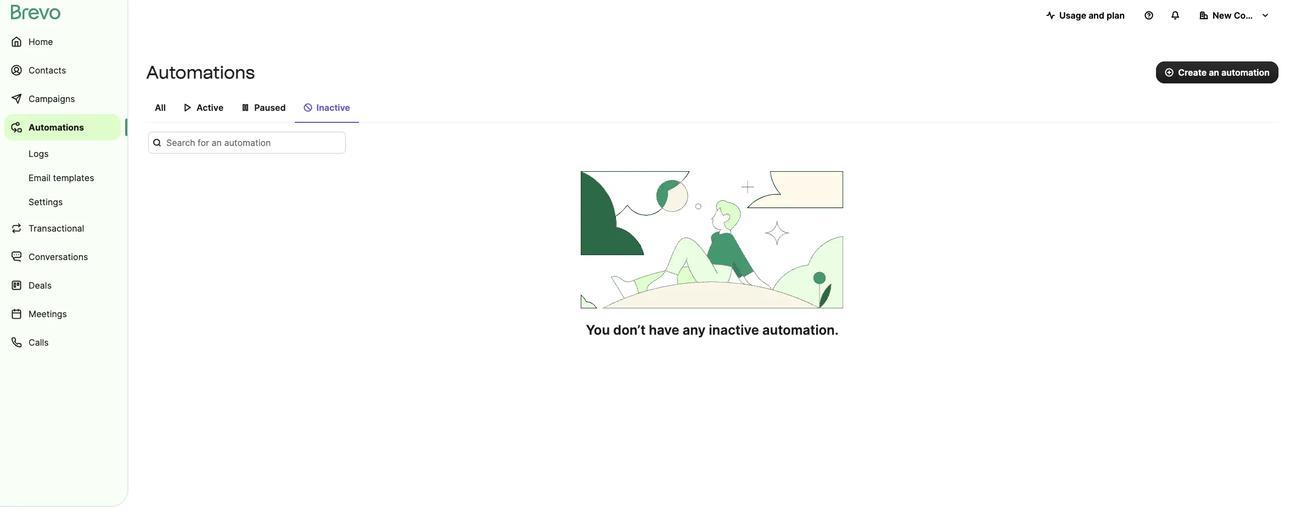 Task type: vqa. For each thing, say whether or not it's contained in the screenshot.
top Create a Template
no



Task type: describe. For each thing, give the bounding box(es) containing it.
home
[[29, 36, 53, 47]]

calls
[[29, 337, 49, 348]]

automations link
[[4, 114, 121, 141]]

conversations
[[29, 252, 88, 262]]

paused
[[254, 102, 286, 113]]

new company button
[[1191, 4, 1279, 26]]

contacts link
[[4, 57, 121, 83]]

settings link
[[4, 191, 121, 213]]

campaigns link
[[4, 86, 121, 112]]

create an automation
[[1179, 67, 1270, 78]]

new
[[1213, 10, 1232, 21]]

create
[[1179, 67, 1207, 78]]

plan
[[1107, 10, 1125, 21]]

automations inside automations link
[[29, 122, 84, 133]]

email
[[29, 172, 51, 183]]

an
[[1209, 67, 1220, 78]]

settings
[[29, 197, 63, 208]]

company
[[1234, 10, 1275, 21]]

you don't have any inactive automation.
[[586, 322, 839, 338]]

email templates
[[29, 172, 94, 183]]

dxrbf image for active
[[183, 103, 192, 112]]

active
[[197, 102, 224, 113]]

deals link
[[4, 272, 121, 299]]

meetings link
[[4, 301, 121, 327]]

you don't have any inactive automation. tab panel
[[146, 132, 1279, 339]]

transactional
[[29, 223, 84, 234]]

usage
[[1060, 10, 1087, 21]]

calls link
[[4, 329, 121, 356]]

new company
[[1213, 10, 1275, 21]]

any
[[683, 322, 706, 338]]

conversations link
[[4, 244, 121, 270]]

logs link
[[4, 143, 121, 165]]

email templates link
[[4, 167, 121, 189]]

active link
[[175, 97, 232, 122]]

campaigns
[[29, 93, 75, 104]]

don't
[[613, 322, 646, 338]]

inactive
[[317, 102, 350, 113]]

tab list containing all
[[146, 97, 1279, 123]]



Task type: locate. For each thing, give the bounding box(es) containing it.
paused link
[[232, 97, 295, 122]]

automations up logs 'link'
[[29, 122, 84, 133]]

all link
[[146, 97, 175, 122]]

2 dxrbf image from the left
[[241, 103, 250, 112]]

contacts
[[29, 65, 66, 76]]

tab list
[[146, 97, 1279, 123]]

1 vertical spatial automations
[[29, 122, 84, 133]]

0 horizontal spatial dxrbf image
[[183, 103, 192, 112]]

create an automation button
[[1157, 62, 1279, 83]]

all
[[155, 102, 166, 113]]

automation.
[[763, 322, 839, 338]]

0 horizontal spatial automations
[[29, 122, 84, 133]]

deals
[[29, 280, 52, 291]]

0 vertical spatial automations
[[146, 62, 255, 83]]

meetings
[[29, 309, 67, 320]]

home link
[[4, 29, 121, 55]]

inactive
[[709, 322, 759, 338]]

automations
[[146, 62, 255, 83], [29, 122, 84, 133]]

dxrbf image left paused
[[241, 103, 250, 112]]

1 dxrbf image from the left
[[183, 103, 192, 112]]

workflow-list-search-input search field
[[148, 132, 346, 154]]

and
[[1089, 10, 1105, 21]]

logs
[[29, 148, 49, 159]]

transactional link
[[4, 215, 121, 242]]

dxrbf image for paused
[[241, 103, 250, 112]]

automation
[[1222, 67, 1270, 78]]

dxrbf image inside paused link
[[241, 103, 250, 112]]

usage and plan button
[[1038, 4, 1134, 26]]

dxrbf image left active
[[183, 103, 192, 112]]

2 horizontal spatial dxrbf image
[[303, 103, 312, 112]]

dxrbf image inside the "active" 'link'
[[183, 103, 192, 112]]

usage and plan
[[1060, 10, 1125, 21]]

dxrbf image left inactive
[[303, 103, 312, 112]]

dxrbf image
[[183, 103, 192, 112], [241, 103, 250, 112], [303, 103, 312, 112]]

dxrbf image inside inactive link
[[303, 103, 312, 112]]

automations up active
[[146, 62, 255, 83]]

dxrbf image for inactive
[[303, 103, 312, 112]]

inactive link
[[295, 97, 359, 123]]

templates
[[53, 172, 94, 183]]

you
[[586, 322, 610, 338]]

have
[[649, 322, 680, 338]]

1 horizontal spatial dxrbf image
[[241, 103, 250, 112]]

3 dxrbf image from the left
[[303, 103, 312, 112]]

1 horizontal spatial automations
[[146, 62, 255, 83]]



